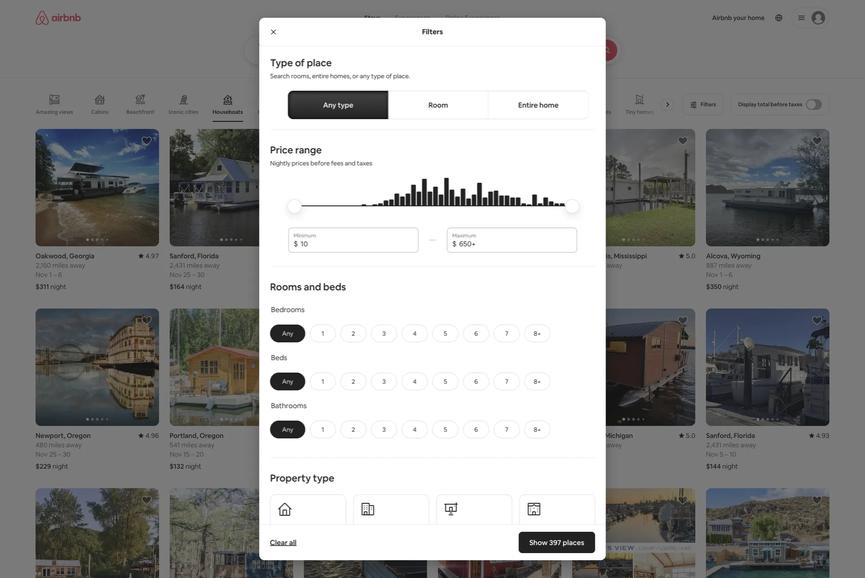 Task type: locate. For each thing, give the bounding box(es) containing it.
– inside marcellus, michigan 1,945 miles away may 16 – 21
[[595, 450, 598, 458]]

0 vertical spatial 5 button
[[433, 325, 459, 342]]

20
[[196, 450, 204, 458]]

add to wishlist: clatskanie, oregon image
[[141, 495, 152, 506]]

any element down bathrooms
[[280, 426, 296, 434]]

7 for bathrooms
[[505, 426, 509, 434]]

1 vertical spatial 4 button
[[402, 373, 428, 390]]

any button for bathrooms
[[270, 421, 305, 438]]

fees
[[331, 159, 344, 167]]

5.0 for marcellus, michigan 1,945 miles away may 16 – 21
[[687, 431, 696, 440]]

1 horizontal spatial 5.0 out of 5 average rating image
[[680, 251, 696, 260]]

type for any type
[[338, 100, 353, 109]]

1 vertical spatial of
[[386, 72, 392, 80]]

alcova,
[[707, 251, 730, 260]]

night inside alcova, wyoming 887 miles away nov 1 – 6 $350 night
[[724, 282, 740, 291]]

2 vertical spatial 7
[[505, 426, 509, 434]]

1 horizontal spatial 25
[[183, 270, 191, 279]]

30 for florida
[[197, 270, 205, 279]]

3 5 button from the top
[[433, 421, 459, 438]]

1 vertical spatial 25
[[49, 450, 57, 458]]

$229
[[36, 462, 51, 470]]

8+ for beds
[[534, 378, 541, 386]]

night right $225
[[321, 282, 337, 291]]

2 vertical spatial 1 button
[[310, 421, 336, 438]]

amazing left views
[[36, 108, 58, 115]]

10 inside the sanford, florida 2,431 miles away nov 5 – 10 $144 night
[[730, 450, 737, 458]]

4.96 out of 5 average rating image
[[139, 431, 159, 440]]

type for property type
[[313, 472, 334, 484]]

3 7 button from the top
[[494, 421, 520, 438]]

3 for beds
[[383, 378, 386, 386]]

sanford,
[[170, 251, 196, 260], [707, 431, 733, 440]]

25 inside newport, oregon 480 miles away nov 25 – 30 $229 night
[[49, 450, 57, 458]]

1 for bathrooms
[[322, 426, 324, 434]]

0 vertical spatial type
[[371, 72, 385, 80]]

night inside oakwood, georgia 2,150 miles away nov 1 – 6 $311 night
[[51, 282, 66, 291]]

nov for oakwood, georgia 2,150 miles away nov 1 – 6 $311 night
[[36, 270, 48, 279]]

away inside oakwood, georgia 2,150 miles away nov 1 – 6 $311 night
[[70, 261, 85, 269]]

1 horizontal spatial 30
[[197, 270, 205, 279]]

nov inside sanford, florida 2,431 miles away nov 25 – 30 $164 night
[[170, 270, 182, 279]]

0 horizontal spatial type
[[313, 472, 334, 484]]

nov for sanford, florida 2,431 miles away nov 25 – 30 $164 night
[[170, 270, 182, 279]]

night right $229
[[52, 462, 68, 470]]

any type
[[323, 100, 353, 109]]

0 vertical spatial 1 button
[[310, 325, 336, 342]]

away inside the astoria, oregon 584 miles away
[[334, 261, 350, 269]]

8+ element for beds
[[534, 378, 541, 386]]

1 horizontal spatial sanford,
[[707, 431, 733, 440]]

1 inside alcova, wyoming 887 miles away nov 1 – 6 $350 night
[[720, 270, 723, 279]]

1 8+ button from the top
[[525, 325, 551, 342]]

any for any type
[[323, 100, 336, 109]]

1 vertical spatial 1 button
[[310, 373, 336, 390]]

0 horizontal spatial florida
[[198, 251, 219, 260]]

8+ element
[[534, 329, 541, 337], [534, 378, 541, 386], [534, 426, 541, 434]]

3 1 button from the top
[[310, 421, 336, 438]]

2 vertical spatial 2 button
[[340, 421, 367, 438]]

any element up bathrooms
[[280, 378, 296, 386]]

florida inside the sanford, florida 2,431 miles away nov 5 – 10 $144 night
[[735, 431, 756, 440]]

any button
[[270, 325, 305, 342], [270, 373, 305, 390], [270, 421, 305, 438]]

2 vertical spatial 5 button
[[433, 421, 459, 438]]

rooms
[[270, 280, 302, 293]]

florida inside sanford, florida 2,431 miles away nov 25 – 30 $164 night
[[198, 251, 219, 260]]

3 4 from the top
[[413, 426, 417, 434]]

stays
[[365, 14, 381, 22]]

away for alcova, wyoming 887 miles away nov 1 – 6 $350 night
[[737, 261, 753, 269]]

night
[[51, 282, 66, 291], [186, 282, 202, 291], [321, 282, 337, 291], [724, 282, 740, 291], [52, 462, 68, 470], [186, 462, 201, 470], [723, 462, 739, 470]]

oregon inside the astoria, oregon 584 miles away
[[330, 251, 354, 260]]

3 4 button from the top
[[402, 421, 428, 438]]

any left luxe
[[323, 100, 336, 109]]

miles inside sanford, florida 2,431 miles away nov 25 – 30 $164 night
[[187, 261, 203, 269]]

nov for alcova, wyoming 887 miles away nov 1 – 6 $350 night
[[707, 270, 719, 279]]

– inside portland, oregon 541 miles away nov 15 – 20 $132 night
[[191, 450, 195, 458]]

– for $350
[[725, 270, 728, 279]]

kelowna, canada 850 miles away
[[438, 251, 492, 269]]

oregon inside newport, oregon 480 miles away nov 25 – 30 $229 night
[[67, 431, 91, 440]]

3 3 from the top
[[383, 426, 386, 434]]

$ text field
[[301, 239, 413, 248], [459, 239, 572, 248]]

of up rooms,
[[295, 56, 305, 69]]

night for sanford, florida 2,431 miles away nov 5 – 10 $144 night
[[723, 462, 739, 470]]

1 vertical spatial 8+ element
[[534, 378, 541, 386]]

25 up $229
[[49, 450, 57, 458]]

30 inside sanford, florida 2,431 miles away nov 25 – 30 $164 night
[[197, 270, 205, 279]]

any button for bedrooms
[[270, 325, 305, 342]]

0 vertical spatial 4 button
[[402, 325, 428, 342]]

8+ element for bathrooms
[[534, 426, 541, 434]]

nov down north
[[304, 450, 316, 458]]

nov inside oakwood, georgia 2,150 miles away nov 1 – 6 $311 night
[[36, 270, 48, 279]]

amazing for amazing views
[[36, 108, 58, 115]]

1 vertical spatial 7
[[505, 378, 509, 386]]

st.
[[585, 251, 594, 260]]

experiences right the online at the top right of page
[[465, 14, 500, 22]]

1 experiences from the left
[[395, 14, 430, 22]]

away for astoria, oregon 584 miles away
[[334, 261, 350, 269]]

1 horizontal spatial type
[[338, 100, 353, 109]]

1 inside oakwood, georgia 2,150 miles away nov 1 – 6 $311 night
[[49, 270, 52, 279]]

2,431 for 5
[[707, 440, 722, 449]]

any button up bathrooms
[[270, 373, 305, 390]]

sanford, inside sanford, florida 2,431 miles away nov 25 – 30 $164 night
[[170, 251, 196, 260]]

miles for sanford, florida 2,431 miles away nov 25 – 30 $164 night
[[187, 261, 203, 269]]

2 4 button from the top
[[402, 373, 428, 390]]

2 8+ button from the top
[[525, 373, 551, 390]]

25 for 480
[[49, 450, 57, 458]]

6 button for bathrooms
[[463, 421, 489, 438]]

1 vertical spatial 2,431
[[707, 440, 722, 449]]

3 8+ element from the top
[[534, 426, 541, 434]]

tiny
[[626, 109, 636, 115]]

5.0 out of 5 average rating image left azle,
[[411, 431, 428, 440]]

miles for marcellus, michigan 1,945 miles away may 16 – 21
[[590, 440, 605, 449]]

0 vertical spatial 7 button
[[494, 325, 520, 342]]

0 vertical spatial any button
[[270, 325, 305, 342]]

mansions
[[258, 109, 282, 115]]

2 4 from the top
[[413, 378, 417, 386]]

480
[[36, 440, 47, 449]]

play
[[551, 109, 561, 115]]

views
[[59, 108, 73, 115]]

25 inside sanford, florida 2,431 miles away nov 25 – 30 $164 night
[[183, 270, 191, 279]]

0 vertical spatial taxes
[[790, 101, 803, 108]]

florida
[[198, 251, 219, 260], [735, 431, 756, 440]]

5 button for beds
[[433, 373, 459, 390]]

$ text field up the astoria, oregon 584 miles away
[[301, 239, 413, 248]]

cities
[[185, 108, 199, 115]]

2 vertical spatial 8+ button
[[525, 421, 551, 438]]

amazing for amazing pools
[[414, 109, 436, 115]]

1 button for bedrooms
[[310, 325, 336, 342]]

nov up $164
[[170, 270, 182, 279]]

2 horizontal spatial oregon
[[330, 251, 354, 260]]

oakwood, georgia 2,150 miles away nov 1 – 6 $311 night
[[36, 251, 95, 291]]

3 any button from the top
[[270, 421, 305, 438]]

1 vertical spatial 2
[[352, 378, 355, 386]]

0 vertical spatial 8+
[[534, 329, 541, 337]]

type
[[371, 72, 385, 80], [338, 100, 353, 109], [313, 472, 334, 484]]

2 7 from the top
[[505, 378, 509, 386]]

5.0 left alcova,
[[687, 251, 696, 260]]

3 for bedrooms
[[383, 329, 386, 337]]

miles inside the astoria, oregon 584 miles away
[[317, 261, 333, 269]]

25 for 2,431
[[183, 270, 191, 279]]

5.0 out of 5 average rating image left alcova,
[[680, 251, 696, 260]]

1 8+ element from the top
[[534, 329, 541, 337]]

– for $311
[[53, 270, 57, 279]]

night inside sanford, florida 2,431 miles away nov 25 – 30 $164 night
[[186, 282, 202, 291]]

2 vertical spatial 7 button
[[494, 421, 520, 438]]

2 vertical spatial 3
[[383, 426, 386, 434]]

before left fees
[[311, 159, 330, 167]]

1 vertical spatial 8+ button
[[525, 373, 551, 390]]

what can we help you find? tab list
[[358, 9, 438, 27]]

type
[[270, 56, 293, 69]]

1 for beds
[[322, 378, 324, 386]]

property type
[[270, 472, 334, 484]]

night right $164
[[186, 282, 202, 291]]

1 5 button from the top
[[433, 325, 459, 342]]

850
[[438, 261, 450, 269]]

0 vertical spatial 3
[[383, 329, 386, 337]]

2 1 button from the top
[[310, 373, 336, 390]]

2 6 button from the top
[[463, 373, 489, 390]]

$164
[[170, 282, 185, 291]]

3 8+ from the top
[[534, 426, 541, 434]]

amazing
[[36, 108, 58, 115], [414, 109, 436, 115]]

1 vertical spatial 6 button
[[463, 373, 489, 390]]

0 vertical spatial of
[[295, 56, 305, 69]]

2 3 button from the top
[[371, 373, 397, 390]]

0 vertical spatial 4
[[413, 329, 417, 337]]

2 vertical spatial 8+ element
[[534, 426, 541, 434]]

miles inside portland, oregon 541 miles away nov 15 – 20 $132 night
[[182, 440, 197, 449]]

type inside type of place search rooms, entire homes, or any type of place.
[[371, 72, 385, 80]]

stays tab panel
[[244, 36, 646, 65]]

0 horizontal spatial 2,431
[[170, 261, 185, 269]]

1 2 from the top
[[352, 329, 355, 337]]

0 vertical spatial 8+ button
[[525, 325, 551, 342]]

experiences inside button
[[395, 14, 430, 22]]

$ text field up "canada"
[[459, 239, 572, 248]]

most stays cost more than $163 per night. image
[[296, 178, 570, 231]]

nov down azle,
[[438, 450, 450, 458]]

newport, oregon 480 miles away nov 25 – 30 $229 night
[[36, 431, 91, 470]]

8+ button
[[525, 325, 551, 342], [525, 373, 551, 390], [525, 421, 551, 438]]

8+ button for bathrooms
[[525, 421, 551, 438]]

night right $144
[[723, 462, 739, 470]]

any up bathrooms
[[282, 378, 293, 386]]

1 vertical spatial 7 button
[[494, 373, 520, 390]]

2 2 button from the top
[[340, 373, 367, 390]]

0 horizontal spatial amazing
[[36, 108, 58, 115]]

2 any element from the top
[[280, 378, 296, 386]]

away inside portland, oregon 541 miles away nov 15 – 20 $132 night
[[199, 440, 215, 449]]

miles inside marcellus, michigan 1,945 miles away may 16 – 21
[[590, 440, 605, 449]]

4.78 out of 5 average rating image
[[541, 431, 562, 440]]

night inside portland, oregon 541 miles away nov 15 – 20 $132 night
[[186, 462, 201, 470]]

7 for bedrooms
[[505, 329, 509, 337]]

sanford, inside the sanford, florida 2,431 miles away nov 5 – 10 $144 night
[[707, 431, 733, 440]]

luxe
[[342, 109, 354, 115]]

3 button for bedrooms
[[371, 325, 397, 342]]

1 2 button from the top
[[340, 325, 367, 342]]

0 vertical spatial 2
[[352, 329, 355, 337]]

0 horizontal spatial sanford,
[[170, 251, 196, 260]]

2 vertical spatial 6 button
[[463, 421, 489, 438]]

1 horizontal spatial and
[[345, 159, 356, 167]]

night inside newport, oregon 480 miles away nov 25 – 30 $229 night
[[52, 462, 68, 470]]

tab list
[[288, 91, 589, 119]]

0 vertical spatial and
[[345, 159, 356, 167]]

2 7 button from the top
[[494, 373, 520, 390]]

3 2 from the top
[[352, 426, 355, 434]]

– inside sanford, florida 2,431 miles away nov 25 – 30 $164 night
[[192, 270, 196, 279]]

any button down bedrooms
[[270, 325, 305, 342]]

miles inside oakwood, georgia 2,150 miles away nov 1 – 6 $311 night
[[52, 261, 68, 269]]

treehouses
[[583, 109, 612, 115]]

away inside sanford, florida 2,431 miles away nov 25 – 30 $164 night
[[204, 261, 220, 269]]

oregon up the 20
[[200, 431, 224, 440]]

kelowna,
[[438, 251, 467, 260]]

night for alcova, wyoming 887 miles away nov 1 – 6 $350 night
[[724, 282, 740, 291]]

2 2 from the top
[[352, 378, 355, 386]]

0 vertical spatial 8+ element
[[534, 329, 541, 337]]

2 vertical spatial 8+
[[534, 426, 541, 434]]

group containing amazing views
[[36, 87, 678, 122]]

rooms,
[[291, 72, 311, 80]]

1 vertical spatial sanford,
[[707, 431, 733, 440]]

0 horizontal spatial taxes
[[357, 159, 373, 167]]

nov inside newport, oregon 480 miles away nov 25 – 30 $229 night
[[36, 450, 48, 458]]

5.0 left the sanford, florida 2,431 miles away nov 5 – 10 $144 night
[[687, 431, 696, 440]]

0 vertical spatial before
[[771, 101, 788, 108]]

5 button
[[433, 325, 459, 342], [433, 373, 459, 390], [433, 421, 459, 438]]

type down 'homes,'
[[338, 100, 353, 109]]

nov inside alcova, wyoming 887 miles away nov 1 – 6 $350 night
[[707, 270, 719, 279]]

– inside alcova, wyoming 887 miles away nov 1 – 6 $350 night
[[725, 270, 728, 279]]

4.99
[[414, 251, 428, 260]]

1 vertical spatial any button
[[270, 373, 305, 390]]

1 horizontal spatial $
[[453, 239, 457, 248]]

and down the 584
[[304, 280, 321, 293]]

0 vertical spatial 2,431
[[170, 261, 185, 269]]

2 any button from the top
[[270, 373, 305, 390]]

0 vertical spatial 6 button
[[463, 325, 489, 342]]

rock,
[[342, 431, 359, 440]]

0 vertical spatial 25
[[183, 270, 191, 279]]

$225
[[304, 282, 319, 291]]

1 vertical spatial 2 button
[[340, 373, 367, 390]]

6 inside oakwood, georgia 2,150 miles away nov 1 – 6 $311 night
[[58, 270, 62, 279]]

1 8+ from the top
[[534, 329, 541, 337]]

1 3 button from the top
[[371, 325, 397, 342]]

2 8+ element from the top
[[534, 378, 541, 386]]

1 horizontal spatial 10
[[730, 450, 737, 458]]

add to wishlist: north vancouver, canada image
[[544, 495, 555, 506]]

taxes right total
[[790, 101, 803, 108]]

away for sanford, florida 2,431 miles away nov 5 – 10 $144 night
[[741, 440, 757, 449]]

3 any element from the top
[[280, 426, 296, 434]]

before
[[771, 101, 788, 108], [311, 159, 330, 167]]

2,431 up $144
[[707, 440, 722, 449]]

2 vertical spatial type
[[313, 472, 334, 484]]

add to wishlist: sanford, florida image
[[276, 136, 286, 146]]

5 for bedrooms
[[444, 329, 447, 337]]

sanford, up $144
[[707, 431, 733, 440]]

4 button for beds
[[402, 373, 428, 390]]

sanford, for sanford, florida 2,431 miles away nov 5 – 10 $144 night
[[707, 431, 733, 440]]

none search field containing stays
[[244, 0, 646, 65]]

2 8+ from the top
[[534, 378, 541, 386]]

night for newport, oregon 480 miles away nov 25 – 30 $229 night
[[52, 462, 68, 470]]

1 vertical spatial any element
[[280, 378, 296, 386]]

1 horizontal spatial before
[[771, 101, 788, 108]]

oregon inside portland, oregon 541 miles away nov 15 – 20 $132 night
[[200, 431, 224, 440]]

2 3 from the top
[[383, 378, 386, 386]]

1 6 button from the top
[[463, 325, 489, 342]]

nov inside portland, oregon 541 miles away nov 15 – 20 $132 night
[[170, 450, 182, 458]]

nov down 2,150
[[36, 270, 48, 279]]

of left the place.
[[386, 72, 392, 80]]

3 button for bathrooms
[[371, 421, 397, 438]]

2,431 for 25
[[170, 261, 185, 269]]

0 vertical spatial 5.0 out of 5 average rating image
[[680, 251, 696, 260]]

2 vertical spatial any element
[[280, 426, 296, 434]]

2 $ text field from the left
[[459, 239, 572, 248]]

nov inside the sanford, florida 2,431 miles away nov 5 – 10 $144 night
[[707, 450, 719, 458]]

0 horizontal spatial 25
[[49, 450, 57, 458]]

beds
[[323, 280, 346, 293]]

2 vertical spatial 3 button
[[371, 421, 397, 438]]

2 10 from the left
[[730, 450, 737, 458]]

7 button for beds
[[494, 373, 520, 390]]

miles for oakwood, georgia 2,150 miles away nov 1 – 6 $311 night
[[52, 261, 68, 269]]

4 button
[[402, 325, 428, 342], [402, 373, 428, 390], [402, 421, 428, 438]]

entire home
[[519, 100, 559, 109]]

nov down 541
[[170, 450, 182, 458]]

– inside the sanford, florida 2,431 miles away nov 5 – 10 $144 night
[[726, 450, 729, 458]]

3 3 button from the top
[[371, 421, 397, 438]]

4 for bedrooms
[[413, 329, 417, 337]]

add to wishlist: colfax, louisiana image
[[276, 495, 286, 506]]

away for portland, oregon 541 miles away nov 15 – 20 $132 night
[[199, 440, 215, 449]]

1 vertical spatial florida
[[735, 431, 756, 440]]

541
[[170, 440, 180, 449]]

away inside marcellus, michigan 1,945 miles away may 16 – 21
[[607, 440, 623, 449]]

1 horizontal spatial taxes
[[790, 101, 803, 108]]

None search field
[[244, 0, 646, 65]]

8+ element for bedrooms
[[534, 329, 541, 337]]

0 horizontal spatial 30
[[63, 450, 71, 458]]

4.98 out of 5 average rating image
[[273, 251, 293, 260]]

place
[[307, 56, 332, 69]]

25
[[183, 270, 191, 279], [49, 450, 57, 458]]

portland, oregon 541 miles away nov 15 – 20 $132 night
[[170, 431, 224, 470]]

amazing left the pools
[[414, 109, 436, 115]]

experiences up filters
[[395, 14, 430, 22]]

display total before taxes button
[[731, 94, 830, 115]]

away
[[70, 261, 85, 269], [469, 261, 484, 269], [204, 261, 220, 269], [334, 261, 350, 269], [607, 261, 623, 269], [737, 261, 753, 269], [66, 440, 82, 449], [199, 440, 215, 449], [607, 440, 623, 449], [741, 440, 757, 449]]

4.96
[[146, 431, 159, 440]]

all
[[289, 538, 297, 547]]

nov for portland, oregon 541 miles away nov 15 – 20 $132 night
[[170, 450, 182, 458]]

0 vertical spatial 3 button
[[371, 325, 397, 342]]

2 horizontal spatial type
[[371, 72, 385, 80]]

oregon for newport, oregon 480 miles away nov 25 – 30 $229 night
[[67, 431, 91, 440]]

nov up $144
[[707, 450, 719, 458]]

away inside alcova, wyoming 887 miles away nov 1 – 6 $350 night
[[737, 261, 753, 269]]

night down the 20
[[186, 462, 201, 470]]

any for bathrooms's any element
[[282, 426, 293, 434]]

filters
[[422, 27, 443, 36]]

and right fees
[[345, 159, 356, 167]]

0 vertical spatial any element
[[280, 329, 296, 337]]

8+ for bedrooms
[[534, 329, 541, 337]]

2 experiences from the left
[[465, 14, 500, 22]]

1 vertical spatial taxes
[[357, 159, 373, 167]]

2 vertical spatial any button
[[270, 421, 305, 438]]

sanford, right 4.97
[[170, 251, 196, 260]]

1 vertical spatial 3 button
[[371, 373, 397, 390]]

night for oakwood, georgia 2,150 miles away nov 1 – 6 $311 night
[[51, 282, 66, 291]]

1 horizontal spatial 2,431
[[707, 440, 722, 449]]

5.0 for bay st. louis, mississippi 1,948 miles away
[[687, 251, 696, 260]]

0 horizontal spatial $ text field
[[301, 239, 413, 248]]

30 inside newport, oregon 480 miles away nov 25 – 30 $229 night
[[63, 450, 71, 458]]

away inside the sanford, florida 2,431 miles away nov 5 – 10 $144 night
[[741, 440, 757, 449]]

tab list containing any type
[[288, 91, 589, 119]]

1 7 button from the top
[[494, 325, 520, 342]]

25 up $164
[[183, 270, 191, 279]]

5.0
[[687, 251, 696, 260], [418, 431, 428, 440], [687, 431, 696, 440]]

amazing pools
[[414, 109, 451, 115]]

0 vertical spatial sanford,
[[170, 251, 196, 260]]

0 vertical spatial florida
[[198, 251, 219, 260]]

any element
[[280, 329, 296, 337], [280, 378, 296, 386], [280, 426, 296, 434]]

2,431 inside sanford, florida 2,431 miles away nov 25 – 30 $164 night
[[170, 261, 185, 269]]

oregon right astoria,
[[330, 251, 354, 260]]

nov for newport, oregon 480 miles away nov 25 – 30 $229 night
[[36, 450, 48, 458]]

2,431 inside the sanford, florida 2,431 miles away nov 5 – 10 $144 night
[[707, 440, 722, 449]]

– inside newport, oregon 480 miles away nov 25 – 30 $229 night
[[58, 450, 61, 458]]

taxes right fees
[[357, 159, 373, 167]]

1 vertical spatial 5 button
[[433, 373, 459, 390]]

away for oakwood, georgia 2,150 miles away nov 1 – 6 $311 night
[[70, 261, 85, 269]]

2 vertical spatial 2
[[352, 426, 355, 434]]

group
[[36, 87, 678, 122], [36, 129, 159, 246], [170, 129, 293, 246], [304, 129, 428, 246], [438, 129, 562, 246], [573, 129, 696, 246], [707, 129, 830, 246], [36, 309, 159, 426], [170, 309, 293, 426], [304, 309, 428, 426], [438, 309, 562, 426], [573, 309, 696, 426], [707, 309, 830, 426], [36, 488, 159, 578], [170, 488, 293, 578], [304, 488, 428, 578], [438, 488, 562, 578], [573, 488, 696, 578], [707, 488, 830, 578]]

$
[[294, 239, 298, 248], [453, 239, 457, 248]]

bay st. louis, mississippi 1,948 miles away
[[573, 251, 648, 269]]

0 vertical spatial 2 button
[[340, 325, 367, 342]]

type right any
[[371, 72, 385, 80]]

1 horizontal spatial experiences
[[465, 14, 500, 22]]

1
[[49, 270, 52, 279], [720, 270, 723, 279], [322, 329, 324, 337], [322, 378, 324, 386], [322, 426, 324, 434]]

1 vertical spatial type
[[338, 100, 353, 109]]

3 7 from the top
[[505, 426, 509, 434]]

oregon right newport,
[[67, 431, 91, 440]]

any element down add to wishlist: portland, oregon icon
[[280, 329, 296, 337]]

bay
[[573, 251, 584, 260]]

taxes
[[790, 101, 803, 108], [357, 159, 373, 167]]

night right $350
[[724, 282, 740, 291]]

nov down 887 at the right
[[707, 270, 719, 279]]

1 vertical spatial 4
[[413, 378, 417, 386]]

night right $311
[[51, 282, 66, 291]]

add to wishlist: alcova, wyoming image
[[813, 136, 823, 146]]

azle, texas
[[438, 431, 473, 440]]

any
[[323, 100, 336, 109], [282, 329, 293, 337], [282, 378, 293, 386], [282, 426, 293, 434]]

3 2 button from the top
[[340, 421, 367, 438]]

nov for sanford, florida 2,431 miles away nov 5 – 10 $144 night
[[707, 450, 719, 458]]

tab list inside filters dialog
[[288, 91, 589, 119]]

1 any button from the top
[[270, 325, 305, 342]]

0 vertical spatial 7
[[505, 329, 509, 337]]

type down the nov 6 – 11
[[313, 472, 334, 484]]

$311
[[36, 282, 49, 291]]

1 vertical spatial 30
[[63, 450, 71, 458]]

3 6 button from the top
[[463, 421, 489, 438]]

1 7 from the top
[[505, 329, 509, 337]]

2 5 button from the top
[[433, 373, 459, 390]]

1 vertical spatial 3
[[383, 378, 386, 386]]

1 4 from the top
[[413, 329, 417, 337]]

night for sanford, florida 2,431 miles away nov 25 – 30 $164 night
[[186, 282, 202, 291]]

type inside "button"
[[338, 100, 353, 109]]

away inside newport, oregon 480 miles away nov 25 – 30 $229 night
[[66, 440, 82, 449]]

5.0 out of 5 average rating image
[[680, 251, 696, 260], [411, 431, 428, 440]]

profile element
[[522, 0, 830, 36]]

1 4 button from the top
[[402, 325, 428, 342]]

1 for bedrooms
[[322, 329, 324, 337]]

miles inside newport, oregon 480 miles away nov 25 – 30 $229 night
[[49, 440, 65, 449]]

2,431 up $164
[[170, 261, 185, 269]]

miles for astoria, oregon 584 miles away
[[317, 261, 333, 269]]

4.9 out of 5 average rating image
[[277, 431, 293, 440]]

any button down bathrooms
[[270, 421, 305, 438]]

1 any element from the top
[[280, 329, 296, 337]]

5
[[444, 329, 447, 337], [444, 378, 447, 386], [444, 426, 447, 434], [452, 450, 456, 458], [720, 450, 724, 458]]

8+
[[534, 329, 541, 337], [534, 378, 541, 386], [534, 426, 541, 434]]

1 horizontal spatial $ text field
[[459, 239, 572, 248]]

1 1 button from the top
[[310, 325, 336, 342]]

0 horizontal spatial and
[[304, 280, 321, 293]]

add to wishlist: portland, oregon image
[[276, 315, 286, 326]]

4.9
[[284, 431, 293, 440]]

– inside oakwood, georgia 2,150 miles away nov 1 – 6 $311 night
[[53, 270, 57, 279]]

miles inside alcova, wyoming 887 miles away nov 1 – 6 $350 night
[[720, 261, 735, 269]]

marcellus,
[[573, 431, 604, 440]]

3 8+ button from the top
[[525, 421, 551, 438]]

miles inside bay st. louis, mississippi 1,948 miles away
[[590, 261, 606, 269]]

1 vertical spatial and
[[304, 280, 321, 293]]

8+ for bathrooms
[[534, 426, 541, 434]]

5 inside the sanford, florida 2,431 miles away nov 5 – 10 $144 night
[[720, 450, 724, 458]]

any inside "button"
[[323, 100, 336, 109]]

4 for bathrooms
[[413, 426, 417, 434]]

show 397 places link
[[519, 532, 596, 553]]

miles inside the kelowna, canada 850 miles away
[[451, 261, 467, 269]]

0 horizontal spatial 10
[[462, 450, 469, 458]]

away inside the kelowna, canada 850 miles away
[[469, 261, 484, 269]]

miles inside the sanford, florida 2,431 miles away nov 5 – 10 $144 night
[[724, 440, 740, 449]]

1 3 from the top
[[383, 329, 386, 337]]

and
[[345, 159, 356, 167], [304, 280, 321, 293]]

1 horizontal spatial florida
[[735, 431, 756, 440]]

0 horizontal spatial experiences
[[395, 14, 430, 22]]

before right total
[[771, 101, 788, 108]]

– for $132
[[191, 450, 195, 458]]

0 vertical spatial 30
[[197, 270, 205, 279]]

oregon for astoria, oregon 584 miles away
[[330, 251, 354, 260]]

any down add to wishlist: portland, oregon icon
[[282, 329, 293, 337]]

night inside the sanford, florida 2,431 miles away nov 5 – 10 $144 night
[[723, 462, 739, 470]]

filters dialog
[[260, 18, 606, 578]]

6 inside alcova, wyoming 887 miles away nov 1 – 6 $350 night
[[729, 270, 733, 279]]

1 horizontal spatial oregon
[[200, 431, 224, 440]]

0 horizontal spatial before
[[311, 159, 330, 167]]

1 vertical spatial 5.0 out of 5 average rating image
[[411, 431, 428, 440]]

any for any element associated with beds
[[282, 378, 293, 386]]

any down bathrooms
[[282, 426, 293, 434]]

nightly
[[270, 159, 290, 167]]

8+ button for bedrooms
[[525, 325, 551, 342]]

nov down 480
[[36, 450, 48, 458]]



Task type: describe. For each thing, give the bounding box(es) containing it.
nov 5 – 10
[[438, 450, 469, 458]]

taxes inside price range nightly prices before fees and taxes
[[357, 159, 373, 167]]

sanford, for sanford, florida 2,431 miles away nov 25 – 30 $164 night
[[170, 251, 196, 260]]

4.93 out of 5 average rating image
[[810, 431, 830, 440]]

display total before taxes
[[739, 101, 803, 108]]

and inside price range nightly prices before fees and taxes
[[345, 159, 356, 167]]

entire
[[519, 100, 538, 109]]

property
[[270, 472, 311, 484]]

north
[[304, 431, 322, 440]]

3 for bathrooms
[[383, 426, 386, 434]]

away for kelowna, canada 850 miles away
[[469, 261, 484, 269]]

show
[[530, 538, 548, 547]]

add to wishlist: oakwood, georgia image
[[141, 136, 152, 146]]

clear all
[[270, 538, 297, 547]]

4.78
[[548, 431, 562, 440]]

4 for beds
[[413, 378, 417, 386]]

$225 night
[[304, 282, 337, 291]]

taxes inside button
[[790, 101, 803, 108]]

total
[[758, 101, 770, 108]]

sanford, florida 2,431 miles away nov 5 – 10 $144 night
[[707, 431, 757, 470]]

6 button for bedrooms
[[463, 325, 489, 342]]

2 for bathrooms
[[352, 426, 355, 434]]

newport,
[[36, 431, 65, 440]]

may
[[573, 450, 585, 458]]

add to wishlist: north vancouver, canada image
[[678, 495, 689, 506]]

add to wishlist: sanford, florida image
[[813, 315, 823, 326]]

florida for sanford, florida 2,431 miles away nov 25 – 30 $164 night
[[198, 251, 219, 260]]

add to wishlist: north little rock, arkansas image
[[410, 315, 421, 326]]

2,150
[[36, 261, 51, 269]]

5.0 left azle,
[[418, 431, 428, 440]]

wyoming
[[731, 251, 761, 260]]

georgia
[[69, 251, 95, 260]]

nov 6 – 11
[[304, 450, 333, 458]]

where
[[259, 42, 275, 49]]

add to wishlist: newport, oregon image
[[141, 315, 152, 326]]

miles for sanford, florida 2,431 miles away nov 5 – 10 $144 night
[[724, 440, 740, 449]]

1 horizontal spatial of
[[386, 72, 392, 80]]

2 button for bathrooms
[[340, 421, 367, 438]]

2 button for bedrooms
[[340, 325, 367, 342]]

online
[[446, 14, 464, 22]]

1 $ text field from the left
[[301, 239, 413, 248]]

add to wishlist: azle, texas image
[[544, 315, 555, 326]]

display
[[739, 101, 757, 108]]

michigan
[[605, 431, 634, 440]]

amazing views
[[36, 108, 73, 115]]

homes,
[[330, 72, 351, 80]]

clear
[[270, 538, 288, 547]]

3 button for beds
[[371, 373, 397, 390]]

0 horizontal spatial of
[[295, 56, 305, 69]]

584
[[304, 261, 316, 269]]

away for newport, oregon 480 miles away nov 25 – 30 $229 night
[[66, 440, 82, 449]]

iconic
[[169, 108, 184, 115]]

bedrooms
[[271, 305, 305, 314]]

1,948
[[573, 261, 588, 269]]

Where field
[[259, 50, 375, 58]]

before inside button
[[771, 101, 788, 108]]

astoria,
[[304, 251, 329, 260]]

– for $144
[[726, 450, 729, 458]]

away for marcellus, michigan 1,945 miles away may 16 – 21
[[607, 440, 623, 449]]

4.97 out of 5 average rating image
[[139, 251, 159, 260]]

$132
[[170, 462, 184, 470]]

places
[[563, 538, 585, 547]]

mississippi
[[614, 251, 648, 260]]

4.99 out of 5 average rating image
[[407, 251, 428, 260]]

any button for beds
[[270, 373, 305, 390]]

houseboats
[[213, 108, 243, 115]]

2 for beds
[[352, 378, 355, 386]]

iconic cities
[[169, 108, 199, 115]]

1 10 from the left
[[462, 450, 469, 458]]

little
[[324, 431, 340, 440]]

11
[[328, 450, 333, 458]]

5 button for bedrooms
[[433, 325, 459, 342]]

5 for bathrooms
[[444, 426, 447, 434]]

away inside bay st. louis, mississippi 1,948 miles away
[[607, 261, 623, 269]]

– for $164
[[192, 270, 196, 279]]

2 for bedrooms
[[352, 329, 355, 337]]

21
[[599, 450, 606, 458]]

north little rock, arkansas
[[304, 431, 389, 440]]

6 button for beds
[[463, 373, 489, 390]]

portland,
[[170, 431, 198, 440]]

0 horizontal spatial 5.0 out of 5 average rating image
[[411, 431, 428, 440]]

room button
[[388, 91, 489, 119]]

tiny homes
[[626, 109, 655, 115]]

4 button for bedrooms
[[402, 325, 428, 342]]

show 397 places
[[530, 538, 585, 547]]

miles for newport, oregon 480 miles away nov 25 – 30 $229 night
[[49, 440, 65, 449]]

place.
[[393, 72, 410, 80]]

sanford, florida 2,431 miles away nov 25 – 30 $164 night
[[170, 251, 220, 291]]

7 for beds
[[505, 378, 509, 386]]

stays button
[[358, 9, 388, 27]]

astoria, oregon 584 miles away
[[304, 251, 354, 269]]

rooms and beds
[[270, 280, 346, 293]]

7 button for bathrooms
[[494, 421, 520, 438]]

$144
[[707, 462, 722, 470]]

canada
[[468, 251, 492, 260]]

1 $ from the left
[[294, 239, 298, 248]]

before inside price range nightly prices before fees and taxes
[[311, 159, 330, 167]]

any element for beds
[[280, 378, 296, 386]]

4.98
[[280, 251, 293, 260]]

cabins
[[91, 109, 109, 115]]

397
[[550, 538, 562, 547]]

miles for portland, oregon 541 miles away nov 15 – 20 $132 night
[[182, 440, 197, 449]]

price range nightly prices before fees and taxes
[[270, 143, 373, 167]]

range
[[295, 143, 322, 156]]

castles
[[508, 109, 526, 115]]

experiences button
[[388, 9, 438, 27]]

away for sanford, florida 2,431 miles away nov 25 – 30 $164 night
[[204, 261, 220, 269]]

1 button for beds
[[310, 373, 336, 390]]

pools
[[437, 109, 451, 115]]

beds
[[271, 353, 287, 362]]

night for portland, oregon 541 miles away nov 15 – 20 $132 night
[[186, 462, 201, 470]]

2 button for beds
[[340, 373, 367, 390]]

any
[[360, 72, 370, 80]]

oregon for portland, oregon 541 miles away nov 15 – 20 $132 night
[[200, 431, 224, 440]]

2 $ from the left
[[453, 239, 457, 248]]

add to wishlist: bay st. louis, mississippi image
[[678, 136, 689, 146]]

or
[[352, 72, 359, 80]]

any element for bedrooms
[[280, 329, 296, 337]]

5 button for bathrooms
[[433, 421, 459, 438]]

4.93
[[817, 431, 830, 440]]

7 button for bedrooms
[[494, 325, 520, 342]]

arkansas
[[360, 431, 389, 440]]

1 button for bathrooms
[[310, 421, 336, 438]]

miles for kelowna, canada 850 miles away
[[451, 261, 467, 269]]

add to wishlist: marcellus, michigan image
[[678, 315, 689, 326]]

florida for sanford, florida 2,431 miles away nov 5 – 10 $144 night
[[735, 431, 756, 440]]

5.0 out of 5 average rating image
[[680, 431, 696, 440]]

oakwood,
[[36, 251, 68, 260]]

room
[[429, 100, 448, 109]]

add to wishlist: chelan, washington image
[[813, 495, 823, 506]]

azle,
[[438, 431, 454, 440]]

marcellus, michigan 1,945 miles away may 16 – 21
[[573, 431, 634, 458]]

clear all button
[[266, 534, 301, 551]]

30 for oregon
[[63, 450, 71, 458]]

miles for alcova, wyoming 887 miles away nov 1 – 6 $350 night
[[720, 261, 735, 269]]

omg!
[[302, 109, 316, 115]]

8+ button for beds
[[525, 373, 551, 390]]

4 button for bathrooms
[[402, 421, 428, 438]]

entire
[[312, 72, 329, 80]]

1,945
[[573, 440, 588, 449]]

any type button
[[288, 91, 389, 119]]

online experiences link
[[438, 9, 508, 27]]

5 for beds
[[444, 378, 447, 386]]

any element for bathrooms
[[280, 426, 296, 434]]

online experiences
[[446, 14, 500, 22]]

price
[[270, 143, 293, 156]]

type of place search rooms, entire homes, or any type of place.
[[270, 56, 410, 80]]

prices
[[292, 159, 309, 167]]

beachfront
[[127, 109, 155, 115]]



Task type: vqa. For each thing, say whether or not it's contained in the screenshot.


